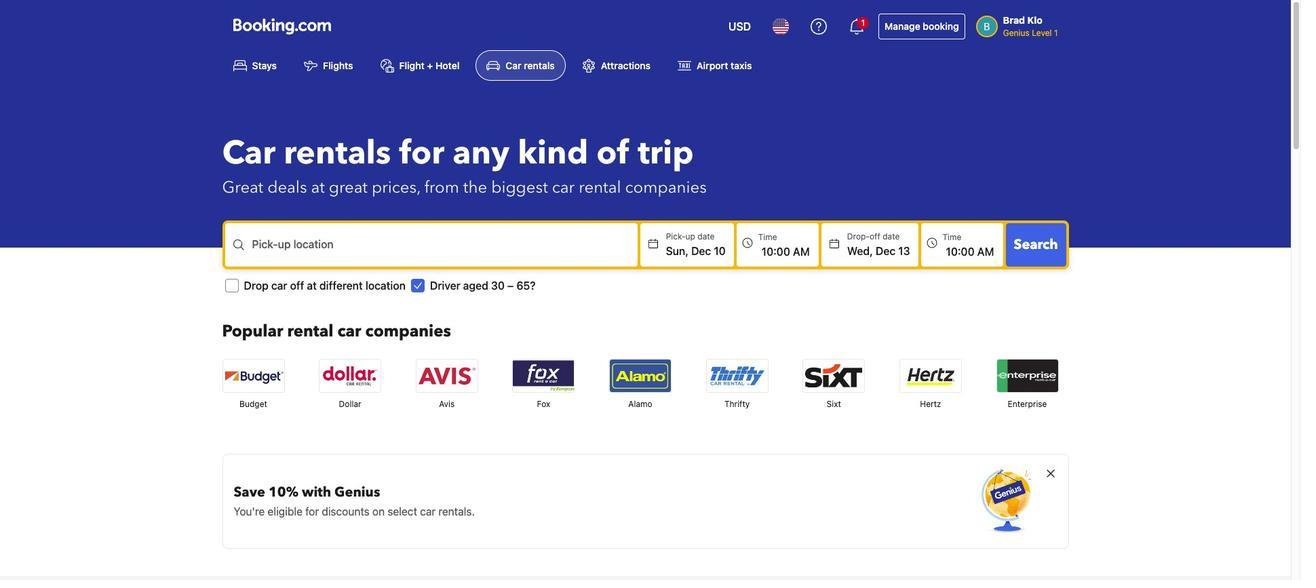 Task type: locate. For each thing, give the bounding box(es) containing it.
budget
[[240, 399, 267, 409]]

1 vertical spatial for
[[305, 506, 319, 518]]

usd button
[[721, 10, 760, 43]]

car rentals
[[506, 60, 555, 71]]

thrifty
[[725, 399, 750, 409]]

1
[[861, 18, 865, 28], [1055, 28, 1058, 38]]

genius inside the save 10% with genius you're eligible for discounts on select car rentals.
[[335, 483, 380, 502]]

car
[[552, 177, 575, 199], [271, 280, 287, 292], [338, 321, 361, 343], [420, 506, 436, 518]]

companies down driver
[[365, 321, 451, 343]]

aged
[[463, 280, 489, 292]]

1 vertical spatial car
[[222, 131, 276, 176]]

car up great
[[222, 131, 276, 176]]

1 horizontal spatial pick-
[[666, 232, 686, 242]]

dec inside drop-off date wed, dec 13
[[876, 245, 896, 257]]

alamo logo image
[[610, 360, 671, 392]]

0 horizontal spatial genius
[[335, 483, 380, 502]]

location up 'drop car off at different location'
[[294, 238, 334, 251]]

10%
[[269, 483, 299, 502]]

from
[[425, 177, 459, 199]]

sixt logo image
[[804, 360, 865, 392]]

1 vertical spatial off
[[290, 280, 304, 292]]

0 vertical spatial location
[[294, 238, 334, 251]]

0 vertical spatial car
[[506, 60, 522, 71]]

1 vertical spatial companies
[[365, 321, 451, 343]]

car right select
[[420, 506, 436, 518]]

pick- for pick-up location
[[252, 238, 278, 251]]

drop-
[[848, 232, 870, 242]]

up
[[686, 232, 696, 242], [278, 238, 291, 251]]

0 horizontal spatial dec
[[692, 245, 711, 257]]

pick- inside pick-up date sun, dec 10
[[666, 232, 686, 242]]

date for 13
[[883, 232, 900, 242]]

date
[[698, 232, 715, 242], [883, 232, 900, 242]]

at left different
[[307, 280, 317, 292]]

1 horizontal spatial car
[[506, 60, 522, 71]]

car
[[506, 60, 522, 71], [222, 131, 276, 176]]

0 horizontal spatial pick-
[[252, 238, 278, 251]]

companies inside 'car rentals for any kind of trip great deals at great prices, from the biggest car rental companies'
[[625, 177, 707, 199]]

stays
[[252, 60, 277, 71]]

30
[[491, 280, 505, 292]]

search
[[1014, 236, 1058, 254]]

genius
[[1004, 28, 1030, 38], [335, 483, 380, 502]]

Pick-up location field
[[252, 245, 638, 261]]

airport
[[697, 60, 728, 71]]

off
[[870, 232, 881, 242], [290, 280, 304, 292]]

car rentals link
[[476, 50, 566, 81]]

1 horizontal spatial companies
[[625, 177, 707, 199]]

rentals.
[[439, 506, 475, 518]]

0 vertical spatial for
[[399, 131, 445, 176]]

up inside pick-up date sun, dec 10
[[686, 232, 696, 242]]

1 date from the left
[[698, 232, 715, 242]]

eligible
[[268, 506, 303, 518]]

1 horizontal spatial rentals
[[524, 60, 555, 71]]

rental down of
[[579, 177, 621, 199]]

search button
[[1006, 223, 1067, 267]]

flights
[[323, 60, 353, 71]]

deals
[[268, 177, 307, 199]]

rental down 'drop car off at different location'
[[287, 321, 333, 343]]

with
[[302, 483, 331, 502]]

booking.com online hotel reservations image
[[233, 18, 331, 35]]

off right "drop"
[[290, 280, 304, 292]]

2 date from the left
[[883, 232, 900, 242]]

of
[[597, 131, 630, 176]]

1 vertical spatial at
[[307, 280, 317, 292]]

at
[[311, 177, 325, 199], [307, 280, 317, 292]]

dec left 10 on the top of page
[[692, 245, 711, 257]]

genius down brad
[[1004, 28, 1030, 38]]

1 right level at right top
[[1055, 28, 1058, 38]]

at left great
[[311, 177, 325, 199]]

up down deals
[[278, 238, 291, 251]]

–
[[508, 280, 514, 292]]

car right hotel
[[506, 60, 522, 71]]

13
[[899, 245, 910, 257]]

date inside pick-up date sun, dec 10
[[698, 232, 715, 242]]

rental inside 'car rentals for any kind of trip great deals at great prices, from the biggest car rental companies'
[[579, 177, 621, 199]]

1 vertical spatial genius
[[335, 483, 380, 502]]

0 horizontal spatial location
[[294, 238, 334, 251]]

1 vertical spatial location
[[366, 280, 406, 292]]

10
[[714, 245, 726, 257]]

date up the 13
[[883, 232, 900, 242]]

location right different
[[366, 280, 406, 292]]

0 vertical spatial rentals
[[524, 60, 555, 71]]

0 horizontal spatial car
[[222, 131, 276, 176]]

date inside drop-off date wed, dec 13
[[883, 232, 900, 242]]

location
[[294, 238, 334, 251], [366, 280, 406, 292]]

rentals inside 'car rentals for any kind of trip great deals at great prices, from the biggest car rental companies'
[[284, 131, 391, 176]]

date for 10
[[698, 232, 715, 242]]

car inside the save 10% with genius you're eligible for discounts on select car rentals.
[[420, 506, 436, 518]]

1 horizontal spatial 1
[[1055, 28, 1058, 38]]

dollar
[[339, 399, 361, 409]]

1 horizontal spatial up
[[686, 232, 696, 242]]

car for car rentals for any kind of trip great deals at great prices, from the biggest car rental companies
[[222, 131, 276, 176]]

sun,
[[666, 245, 689, 257]]

different
[[320, 280, 363, 292]]

level
[[1032, 28, 1052, 38]]

dec for sun,
[[692, 245, 711, 257]]

2 dec from the left
[[876, 245, 896, 257]]

pick- up "drop"
[[252, 238, 278, 251]]

1 vertical spatial rentals
[[284, 131, 391, 176]]

pick-
[[666, 232, 686, 242], [252, 238, 278, 251]]

dec left the 13
[[876, 245, 896, 257]]

rentals
[[524, 60, 555, 71], [284, 131, 391, 176]]

1 horizontal spatial off
[[870, 232, 881, 242]]

hertz
[[920, 399, 942, 409]]

0 vertical spatial at
[[311, 177, 325, 199]]

companies down trip
[[625, 177, 707, 199]]

dec inside pick-up date sun, dec 10
[[692, 245, 711, 257]]

up up sun,
[[686, 232, 696, 242]]

drop
[[244, 280, 269, 292]]

0 vertical spatial off
[[870, 232, 881, 242]]

date up 10 on the top of page
[[698, 232, 715, 242]]

0 horizontal spatial date
[[698, 232, 715, 242]]

0 horizontal spatial 1
[[861, 18, 865, 28]]

1 left manage
[[861, 18, 865, 28]]

the
[[463, 177, 487, 199]]

pick- up sun,
[[666, 232, 686, 242]]

for down with
[[305, 506, 319, 518]]

0 horizontal spatial companies
[[365, 321, 451, 343]]

for up from
[[399, 131, 445, 176]]

flights link
[[293, 50, 364, 81]]

1 dec from the left
[[692, 245, 711, 257]]

flight + hotel
[[399, 60, 460, 71]]

at inside 'car rentals for any kind of trip great deals at great prices, from the biggest car rental companies'
[[311, 177, 325, 199]]

0 horizontal spatial for
[[305, 506, 319, 518]]

1 horizontal spatial date
[[883, 232, 900, 242]]

hotel
[[436, 60, 460, 71]]

on
[[373, 506, 385, 518]]

0 vertical spatial companies
[[625, 177, 707, 199]]

0 horizontal spatial up
[[278, 238, 291, 251]]

popular rental car companies
[[222, 321, 451, 343]]

car inside 'car rentals for any kind of trip great deals at great prices, from the biggest car rental companies'
[[222, 131, 276, 176]]

manage booking link
[[879, 14, 966, 39]]

1 horizontal spatial rental
[[579, 177, 621, 199]]

companies
[[625, 177, 707, 199], [365, 321, 451, 343]]

you're
[[234, 506, 265, 518]]

flight
[[399, 60, 425, 71]]

genius up "discounts"
[[335, 483, 380, 502]]

taxis
[[731, 60, 752, 71]]

car rentals for any kind of trip great deals at great prices, from the biggest car rental companies
[[222, 131, 707, 199]]

car down kind
[[552, 177, 575, 199]]

attractions
[[601, 60, 651, 71]]

0 horizontal spatial rentals
[[284, 131, 391, 176]]

rentals for car rentals
[[524, 60, 555, 71]]

1 inside button
[[861, 18, 865, 28]]

1 horizontal spatial genius
[[1004, 28, 1030, 38]]

hertz logo image
[[900, 360, 962, 392]]

enterprise logo image
[[997, 360, 1058, 392]]

1 horizontal spatial dec
[[876, 245, 896, 257]]

1 horizontal spatial for
[[399, 131, 445, 176]]

for inside the save 10% with genius you're eligible for discounts on select car rentals.
[[305, 506, 319, 518]]

1 vertical spatial rental
[[287, 321, 333, 343]]

0 vertical spatial rental
[[579, 177, 621, 199]]

brad
[[1004, 14, 1026, 26]]

wed,
[[848, 245, 873, 257]]

off up the wed,
[[870, 232, 881, 242]]

for
[[399, 131, 445, 176], [305, 506, 319, 518]]

rental
[[579, 177, 621, 199], [287, 321, 333, 343]]

dec
[[692, 245, 711, 257], [876, 245, 896, 257]]

driver aged 30 – 65?
[[430, 280, 536, 292]]

0 vertical spatial genius
[[1004, 28, 1030, 38]]



Task type: vqa. For each thing, say whether or not it's contained in the screenshot.
rental inside Car rentals for any kind of trip Great deals at great prices, from the biggest car rental companies
yes



Task type: describe. For each thing, give the bounding box(es) containing it.
+
[[427, 60, 433, 71]]

off inside drop-off date wed, dec 13
[[870, 232, 881, 242]]

car up dollar logo
[[338, 321, 361, 343]]

biggest
[[491, 177, 548, 199]]

manage
[[885, 20, 921, 32]]

stays link
[[222, 50, 288, 81]]

1 horizontal spatial location
[[366, 280, 406, 292]]

budget logo image
[[223, 360, 284, 392]]

genius inside brad klo genius level 1
[[1004, 28, 1030, 38]]

any
[[453, 131, 510, 176]]

airport taxis link
[[667, 50, 763, 81]]

sixt
[[827, 399, 841, 409]]

0 horizontal spatial rental
[[287, 321, 333, 343]]

dollar logo image
[[320, 360, 381, 392]]

1 inside brad klo genius level 1
[[1055, 28, 1058, 38]]

select
[[388, 506, 417, 518]]

car right "drop"
[[271, 280, 287, 292]]

airport taxis
[[697, 60, 752, 71]]

1 button
[[841, 10, 874, 43]]

pick-up date sun, dec 10
[[666, 232, 726, 257]]

prices,
[[372, 177, 421, 199]]

dec for wed,
[[876, 245, 896, 257]]

great
[[329, 177, 368, 199]]

kind
[[518, 131, 589, 176]]

save 10% with genius you're eligible for discounts on select car rentals.
[[234, 483, 475, 518]]

car inside 'car rentals for any kind of trip great deals at great prices, from the biggest car rental companies'
[[552, 177, 575, 199]]

rentals for car rentals for any kind of trip great deals at great prices, from the biggest car rental companies
[[284, 131, 391, 176]]

thrifty logo image
[[707, 360, 768, 392]]

usd
[[729, 20, 751, 33]]

drop car off at different location
[[244, 280, 406, 292]]

65?
[[517, 280, 536, 292]]

pick-up location
[[252, 238, 334, 251]]

discounts
[[322, 506, 370, 518]]

attractions link
[[571, 50, 662, 81]]

popular
[[222, 321, 283, 343]]

driver
[[430, 280, 461, 292]]

up for date
[[686, 232, 696, 242]]

up for location
[[278, 238, 291, 251]]

klo
[[1028, 14, 1043, 26]]

avis logo image
[[417, 360, 478, 392]]

for inside 'car rentals for any kind of trip great deals at great prices, from the biggest car rental companies'
[[399, 131, 445, 176]]

great
[[222, 177, 263, 199]]

enterprise
[[1008, 399, 1047, 409]]

0 horizontal spatial off
[[290, 280, 304, 292]]

fox
[[537, 399, 551, 409]]

save
[[234, 483, 265, 502]]

flight + hotel link
[[370, 50, 471, 81]]

drop-off date wed, dec 13
[[848, 232, 910, 257]]

alamo
[[629, 399, 653, 409]]

booking
[[923, 20, 959, 32]]

pick- for pick-up date sun, dec 10
[[666, 232, 686, 242]]

fox logo image
[[513, 360, 574, 392]]

brad klo genius level 1
[[1004, 14, 1058, 38]]

car for car rentals
[[506, 60, 522, 71]]

avis
[[439, 399, 455, 409]]

manage booking
[[885, 20, 959, 32]]

trip
[[638, 131, 694, 176]]



